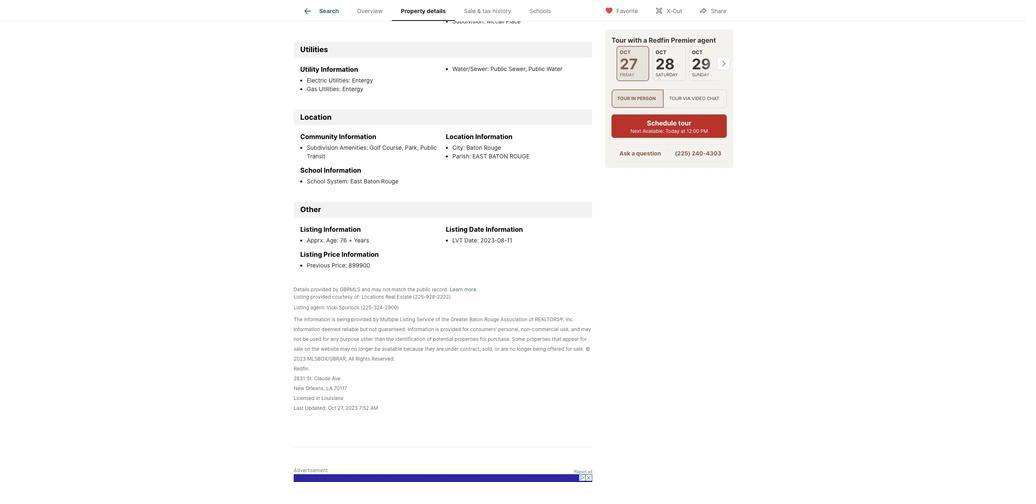Task type: vqa. For each thing, say whether or not it's contained in the screenshot.
'bath' for $549,000
no



Task type: describe. For each thing, give the bounding box(es) containing it.
purpose
[[340, 336, 359, 342]]

place
[[506, 18, 521, 25]]

water/sewer:
[[453, 65, 489, 72]]

oct 27 friday
[[620, 49, 638, 78]]

realtors®,
[[535, 316, 564, 322]]

match
[[392, 286, 406, 292]]

louisiana
[[321, 395, 343, 401]]

oct 28 saturday
[[656, 49, 678, 78]]

tour via video chat
[[669, 96, 719, 101]]

video
[[692, 96, 706, 101]]

favorite button
[[598, 2, 645, 19]]

©
[[586, 346, 590, 352]]

2 horizontal spatial may
[[581, 326, 591, 332]]

available
[[382, 346, 402, 352]]

mlsbox/gbrar,
[[307, 356, 347, 362]]

use,
[[560, 326, 570, 332]]

information inside 'location information city: baton rouge parish: east baton rouge'
[[475, 133, 513, 141]]

baton inside the information is being provided by multiple listing service of the greater baton rouge association of realtors®, inc. information deemed reliable but not guaranteed. information is provided for consumers' personal, non-commercial use, and may not be used for any purpose other than the identification of potential properties for purchase. some properties that appear for sale on the website may no longer be available because they are under contract, sold, or are no longer being offered for sale. © 2023 mlsbox/gbrar, all rights reserved. redfin 2831 st. claude ave new orleans, la 70117 licensed in louisiana last updated: oct 27, 2023 7:52 am
[[470, 316, 483, 322]]

transit
[[307, 153, 325, 160]]

because
[[404, 346, 423, 352]]

last
[[294, 405, 304, 411]]

the information is being provided by multiple listing service of the greater baton rouge association of realtors®, inc. information deemed reliable but not guaranteed. information is provided for consumers' personal, non-commercial use, and may not be used for any purpose other than the identification of potential properties for purchase. some properties that appear for sale on the website may no longer be available because they are under contract, sold, or are no longer being offered for sale. © 2023 mlsbox/gbrar, all rights reserved. redfin 2831 st. claude ave new orleans, la 70117 licensed in louisiana last updated: oct 27, 2023 7:52 am
[[294, 316, 591, 411]]

at
[[681, 128, 685, 134]]

under
[[445, 346, 459, 352]]

used
[[310, 336, 321, 342]]

reserved.
[[372, 356, 395, 362]]

1 vertical spatial a
[[632, 150, 635, 157]]

0 vertical spatial 2023
[[294, 356, 306, 362]]

potential
[[433, 336, 453, 342]]

2 vertical spatial not
[[294, 336, 301, 342]]

schedule tour next available: today at 12:00 pm
[[631, 119, 708, 134]]

the left "greater"
[[442, 316, 449, 322]]

baton inside 'location information city: baton rouge parish: east baton rouge'
[[467, 144, 482, 151]]

1 horizontal spatial 2023
[[346, 405, 358, 411]]

1 properties from the left
[[455, 336, 479, 342]]

search
[[319, 7, 339, 14]]

courtesy
[[332, 294, 353, 300]]

offered
[[547, 346, 564, 352]]

price:
[[332, 262, 347, 269]]

that
[[552, 336, 561, 342]]

tour for tour via video chat
[[669, 96, 682, 101]]

240-
[[692, 150, 706, 157]]

information up amenities:
[[339, 133, 376, 141]]

0 vertical spatial entergy
[[352, 77, 373, 84]]

real
[[386, 294, 396, 300]]

listing provided courtesy of: locations real estate (225-928-2222)
[[294, 294, 451, 300]]

the
[[294, 316, 303, 322]]

2 no from the left
[[510, 346, 516, 352]]

agent:
[[310, 304, 325, 311]]

information up used
[[294, 326, 320, 332]]

1 vertical spatial entergy
[[342, 85, 363, 92]]

tour for tour in person
[[617, 96, 630, 101]]

for up ©
[[580, 336, 587, 342]]

parish:
[[453, 153, 471, 160]]

report ad
[[574, 469, 592, 474]]

and inside the information is being provided by multiple listing service of the greater baton rouge association of realtors®, inc. information deemed reliable but not guaranteed. information is provided for consumers' personal, non-commercial use, and may not be used for any purpose other than the identification of potential properties for purchase. some properties that appear for sale on the website may no longer be available because they are under contract, sold, or are no longer being offered for sale. © 2023 mlsbox/gbrar, all rights reserved. redfin 2831 st. claude ave new orleans, la 70117 licensed in louisiana last updated: oct 27, 2023 7:52 am
[[571, 326, 580, 332]]

more.
[[464, 286, 478, 292]]

all
[[349, 356, 354, 362]]

water
[[547, 65, 563, 72]]

1 longer from the left
[[359, 346, 373, 352]]

listing inside the information is being provided by multiple listing service of the greater baton rouge association of realtors®, inc. information deemed reliable but not guaranteed. information is provided for consumers' personal, non-commercial use, and may not be used for any purpose other than the identification of potential properties for purchase. some properties that appear for sale on the website may no longer be available because they are under contract, sold, or are no longer being offered for sale. © 2023 mlsbox/gbrar, all rights reserved. redfin 2831 st. claude ave new orleans, la 70117 licensed in louisiana last updated: oct 27, 2023 7:52 am
[[400, 316, 415, 322]]

tab list containing search
[[294, 0, 567, 21]]

28
[[656, 55, 675, 73]]

rouge inside school information school system: east baton rouge
[[381, 178, 398, 185]]

new
[[294, 385, 304, 391]]

available:
[[643, 128, 664, 134]]

but
[[360, 326, 368, 332]]

of:
[[354, 294, 360, 300]]

08-
[[497, 237, 507, 244]]

1 horizontal spatial be
[[375, 346, 381, 352]]

gas
[[307, 85, 317, 92]]

ask a question
[[620, 150, 661, 157]]

question
[[636, 150, 661, 157]]

2900)
[[385, 304, 399, 311]]

any
[[331, 336, 339, 342]]

sale.
[[574, 346, 584, 352]]

listing for agent:
[[294, 304, 309, 311]]

x-out
[[667, 7, 682, 14]]

community information
[[300, 133, 376, 141]]

0 horizontal spatial may
[[340, 346, 350, 352]]

purchase.
[[488, 336, 511, 342]]

1 vertical spatial school
[[307, 178, 325, 185]]

claude
[[314, 375, 331, 381]]

sale & tax history tab
[[455, 1, 520, 21]]

saturday
[[656, 72, 678, 78]]

location for location
[[300, 113, 332, 121]]

ad
[[588, 469, 592, 474]]

baton
[[489, 153, 508, 160]]

schedule
[[647, 119, 677, 127]]

2 longer from the left
[[517, 346, 532, 352]]

listing price information previous price: 899900
[[300, 250, 379, 269]]

or
[[495, 346, 500, 352]]

information inside school information school system: east baton rouge
[[324, 166, 361, 175]]

spurlock
[[339, 304, 359, 311]]

0 vertical spatial school
[[300, 166, 322, 175]]

overview tab
[[348, 1, 392, 21]]

price
[[324, 250, 340, 258]]

x-
[[667, 7, 673, 14]]

public for water/sewer: public sewer, public water
[[529, 65, 545, 72]]

for left any
[[323, 336, 329, 342]]

than
[[375, 336, 385, 342]]

sale & tax history
[[464, 7, 511, 14]]

76
[[340, 237, 347, 244]]

0 horizontal spatial by
[[333, 286, 339, 292]]

next
[[631, 128, 641, 134]]

friday
[[620, 72, 635, 78]]

public for golf course, park, public transit
[[420, 144, 437, 151]]

1 vertical spatial is
[[435, 326, 439, 332]]

0 horizontal spatial (225-
[[361, 304, 374, 311]]

list box containing tour in person
[[612, 90, 727, 108]]

0 horizontal spatial is
[[332, 316, 335, 322]]

golf course, park, public transit
[[307, 144, 437, 160]]

0 vertical spatial may
[[372, 286, 381, 292]]

today
[[666, 128, 680, 134]]

sunday
[[692, 72, 709, 78]]

search link
[[303, 6, 339, 16]]

property details tab
[[392, 1, 455, 21]]

non-
[[521, 326, 532, 332]]

0 vertical spatial utilities:
[[329, 77, 350, 84]]

agent
[[698, 36, 716, 44]]

with
[[628, 36, 642, 44]]

orleans,
[[306, 385, 325, 391]]

east
[[472, 153, 487, 160]]

1 horizontal spatial being
[[533, 346, 546, 352]]

redfin inside the information is being provided by multiple listing service of the greater baton rouge association of realtors®, inc. information deemed reliable but not guaranteed. information is provided for consumers' personal, non-commercial use, and may not be used for any purpose other than the identification of potential properties for purchase. some properties that appear for sale on the website may no longer be available because they are under contract, sold, or are no longer being offered for sale. © 2023 mlsbox/gbrar, all rights reserved. redfin 2831 st. claude ave new orleans, la 70117 licensed in louisiana last updated: oct 27, 2023 7:52 am
[[294, 365, 309, 372]]

date
[[469, 225, 484, 233]]

information inside listing information apprx. age: 76 + years
[[324, 225, 361, 233]]



Task type: locate. For each thing, give the bounding box(es) containing it.
1 vertical spatial may
[[581, 326, 591, 332]]

location up community
[[300, 113, 332, 121]]

oct down with
[[620, 49, 631, 55]]

location inside 'location information city: baton rouge parish: east baton rouge'
[[446, 133, 474, 141]]

oct
[[620, 49, 631, 55], [656, 49, 667, 55], [692, 49, 703, 55], [328, 405, 336, 411]]

next image
[[717, 57, 730, 70]]

no down some
[[510, 346, 516, 352]]

school
[[300, 166, 322, 175], [307, 178, 325, 185]]

are right or
[[501, 346, 508, 352]]

being
[[337, 316, 350, 322], [533, 346, 546, 352]]

listing for information
[[300, 225, 322, 233]]

subdivision for information
[[446, 6, 484, 15]]

tax
[[483, 7, 491, 14]]

not
[[383, 286, 390, 292], [369, 326, 377, 332], [294, 336, 301, 342]]

2 horizontal spatial public
[[529, 65, 545, 72]]

park,
[[405, 144, 419, 151]]

listing inside listing date information lvt date: 2023-08-11
[[446, 225, 468, 233]]

favorite
[[617, 7, 638, 14]]

rouge up baton
[[484, 144, 501, 151]]

public
[[491, 65, 507, 72], [529, 65, 545, 72], [420, 144, 437, 151]]

2 are from the left
[[501, 346, 508, 352]]

in left 'person'
[[631, 96, 636, 101]]

rouge inside 'location information city: baton rouge parish: east baton rouge'
[[484, 144, 501, 151]]

0 horizontal spatial a
[[632, 150, 635, 157]]

1 horizontal spatial longer
[[517, 346, 532, 352]]

sewer,
[[509, 65, 527, 72]]

information up 899900
[[342, 250, 379, 258]]

amenities:
[[340, 144, 368, 151]]

listing inside the listing price information previous price: 899900
[[300, 250, 322, 258]]

baton up "east"
[[467, 144, 482, 151]]

being left the offered at the bottom
[[533, 346, 546, 352]]

0 vertical spatial redfin
[[649, 36, 670, 44]]

2 horizontal spatial not
[[383, 286, 390, 292]]

1 horizontal spatial not
[[369, 326, 377, 332]]

2 horizontal spatial of
[[529, 316, 534, 322]]

1 vertical spatial be
[[375, 346, 381, 352]]

information up 08-
[[486, 225, 523, 233]]

redfin up "2831"
[[294, 365, 309, 372]]

0 horizontal spatial no
[[351, 346, 357, 352]]

oct inside oct 27 friday
[[620, 49, 631, 55]]

schools
[[530, 7, 551, 14]]

association
[[501, 316, 528, 322]]

in inside the information is being provided by multiple listing service of the greater baton rouge association of realtors®, inc. information deemed reliable but not guaranteed. information is provided for consumers' personal, non-commercial use, and may not be used for any purpose other than the identification of potential properties for purchase. some properties that appear for sale on the website may no longer be available because they are under contract, sold, or are no longer being offered for sale. © 2023 mlsbox/gbrar, all rights reserved. redfin 2831 st. claude ave new orleans, la 70117 licensed in louisiana last updated: oct 27, 2023 7:52 am
[[316, 395, 320, 401]]

0 horizontal spatial are
[[436, 346, 444, 352]]

0 horizontal spatial being
[[337, 316, 350, 322]]

tour left via
[[669, 96, 682, 101]]

longer down "other" at the bottom of the page
[[359, 346, 373, 352]]

list box
[[612, 90, 727, 108]]

2 vertical spatial may
[[340, 346, 350, 352]]

0 horizontal spatial properties
[[455, 336, 479, 342]]

website
[[321, 346, 339, 352]]

sale
[[464, 7, 476, 14]]

report
[[574, 469, 587, 474]]

oct inside the information is being provided by multiple listing service of the greater baton rouge association of realtors®, inc. information deemed reliable but not guaranteed. information is provided for consumers' personal, non-commercial use, and may not be used for any purpose other than the identification of potential properties for purchase. some properties that appear for sale on the website may no longer be available because they are under contract, sold, or are no longer being offered for sale. © 2023 mlsbox/gbrar, all rights reserved. redfin 2831 st. claude ave new orleans, la 70117 licensed in louisiana last updated: oct 27, 2023 7:52 am
[[328, 405, 336, 411]]

location for location information city: baton rouge parish: east baton rouge
[[446, 133, 474, 141]]

location information city: baton rouge parish: east baton rouge
[[446, 133, 530, 160]]

details
[[294, 286, 310, 292]]

0 vertical spatial subdivision
[[446, 6, 484, 15]]

be down than
[[375, 346, 381, 352]]

are right they on the bottom of the page
[[436, 346, 444, 352]]

the up available
[[386, 336, 394, 342]]

listing agent: vicki spurlock (225-324-2900)
[[294, 304, 399, 311]]

2 vertical spatial rouge
[[484, 316, 499, 322]]

0 horizontal spatial subdivision
[[307, 144, 338, 151]]

no
[[351, 346, 357, 352], [510, 346, 516, 352]]

no up all
[[351, 346, 357, 352]]

public left water
[[529, 65, 545, 72]]

information inside the utility information electric utilities: entergy gas utilities: entergy
[[321, 65, 358, 73]]

be
[[303, 336, 309, 342], [375, 346, 381, 352]]

for
[[462, 326, 469, 332], [323, 336, 329, 342], [480, 336, 486, 342], [580, 336, 587, 342], [566, 346, 572, 352]]

0 vertical spatial is
[[332, 316, 335, 322]]

information inside listing date information lvt date: 2023-08-11
[[486, 225, 523, 233]]

oct down agent
[[692, 49, 703, 55]]

1 horizontal spatial is
[[435, 326, 439, 332]]

learn
[[450, 286, 463, 292]]

the up the estate
[[408, 286, 415, 292]]

listing for provided
[[294, 294, 309, 300]]

of up they on the bottom of the page
[[427, 336, 432, 342]]

a right ask at the top of the page
[[632, 150, 635, 157]]

properties down commercial
[[527, 336, 551, 342]]

redfin right with
[[649, 36, 670, 44]]

baton up consumers'
[[470, 316, 483, 322]]

(225) 240-4303
[[675, 150, 721, 157]]

being up reliable
[[337, 316, 350, 322]]

1 vertical spatial and
[[571, 326, 580, 332]]

1 are from the left
[[436, 346, 444, 352]]

rouge
[[484, 144, 501, 151], [381, 178, 398, 185], [484, 316, 499, 322]]

ad region
[[294, 474, 592, 482]]

utilities: right electric
[[329, 77, 350, 84]]

0 vertical spatial be
[[303, 336, 309, 342]]

listing inside listing information apprx. age: 76 + years
[[300, 225, 322, 233]]

electric
[[307, 77, 327, 84]]

east
[[350, 178, 362, 185]]

2023-
[[480, 237, 497, 244]]

0 horizontal spatial in
[[316, 395, 320, 401]]

longer
[[359, 346, 373, 352], [517, 346, 532, 352]]

tour for tour with a redfin premier agent
[[612, 36, 626, 44]]

for left sale.
[[566, 346, 572, 352]]

property details
[[401, 7, 446, 14]]

0 horizontal spatial of
[[427, 336, 432, 342]]

in up 'updated:' on the bottom left of the page
[[316, 395, 320, 401]]

oct down "tour with a redfin premier agent"
[[656, 49, 667, 55]]

tour
[[612, 36, 626, 44], [617, 96, 630, 101], [669, 96, 682, 101]]

may up locations
[[372, 286, 381, 292]]

tour left 'person'
[[617, 96, 630, 101]]

1 horizontal spatial by
[[373, 316, 379, 322]]

public right the park,
[[420, 144, 437, 151]]

oct left 27,
[[328, 405, 336, 411]]

1 vertical spatial redfin
[[294, 365, 309, 372]]

location up city: at the left
[[446, 133, 474, 141]]

1 horizontal spatial properties
[[527, 336, 551, 342]]

tab list
[[294, 0, 567, 21]]

history
[[493, 7, 511, 14]]

utility
[[300, 65, 319, 73]]

schools tab
[[520, 1, 560, 21]]

information up electric
[[321, 65, 358, 73]]

subdivision inside subdivision information subdivision: mccall place
[[446, 6, 484, 15]]

0 horizontal spatial 2023
[[294, 356, 306, 362]]

baton
[[467, 144, 482, 151], [364, 178, 380, 185], [470, 316, 483, 322]]

ave
[[332, 375, 340, 381]]

listing for price
[[300, 250, 322, 258]]

1 horizontal spatial of
[[436, 316, 440, 322]]

location
[[300, 113, 332, 121], [446, 133, 474, 141]]

a right with
[[643, 36, 647, 44]]

estate
[[397, 294, 412, 300]]

0 horizontal spatial location
[[300, 113, 332, 121]]

previous
[[307, 262, 330, 269]]

listing down details
[[294, 294, 309, 300]]

school down transit in the top left of the page
[[300, 166, 322, 175]]

they
[[425, 346, 435, 352]]

2 vertical spatial baton
[[470, 316, 483, 322]]

0 vertical spatial and
[[362, 286, 370, 292]]

oct inside oct 29 sunday
[[692, 49, 703, 55]]

details
[[427, 7, 446, 14]]

and right use,
[[571, 326, 580, 332]]

is up potential
[[435, 326, 439, 332]]

1 vertical spatial subdivision
[[307, 144, 338, 151]]

tour left with
[[612, 36, 626, 44]]

premier
[[671, 36, 696, 44]]

(225- down 'listing provided courtesy of: locations real estate (225-928-2222)'
[[361, 304, 374, 311]]

0 horizontal spatial and
[[362, 286, 370, 292]]

0 vertical spatial in
[[631, 96, 636, 101]]

for down consumers'
[[480, 336, 486, 342]]

1 horizontal spatial and
[[571, 326, 580, 332]]

tour with a redfin premier agent
[[612, 36, 716, 44]]

personal,
[[498, 326, 520, 332]]

oct for 27
[[620, 49, 631, 55]]

some
[[512, 336, 525, 342]]

0 vertical spatial being
[[337, 316, 350, 322]]

subdivision up "subdivision:"
[[446, 6, 484, 15]]

information up system:
[[324, 166, 361, 175]]

baton right east
[[364, 178, 380, 185]]

ask a question link
[[620, 150, 661, 157]]

1 horizontal spatial subdivision
[[446, 6, 484, 15]]

in
[[631, 96, 636, 101], [316, 395, 320, 401]]

lvt
[[453, 237, 463, 244]]

899900
[[349, 262, 370, 269]]

2023 right 27,
[[346, 405, 358, 411]]

information inside the listing price information previous price: 899900
[[342, 250, 379, 258]]

listing
[[300, 225, 322, 233], [446, 225, 468, 233], [300, 250, 322, 258], [294, 294, 309, 300], [294, 304, 309, 311], [400, 316, 415, 322]]

rouge up consumers'
[[484, 316, 499, 322]]

of up non-
[[529, 316, 534, 322]]

(225- down public
[[413, 294, 426, 300]]

are
[[436, 346, 444, 352], [501, 346, 508, 352]]

1 vertical spatial in
[[316, 395, 320, 401]]

utilities: down electric
[[319, 85, 341, 92]]

29
[[692, 55, 711, 73]]

property
[[401, 7, 426, 14]]

information down the service
[[408, 326, 434, 332]]

1 horizontal spatial public
[[491, 65, 507, 72]]

oct for 29
[[692, 49, 703, 55]]

be up the on
[[303, 336, 309, 342]]

school left system:
[[307, 178, 325, 185]]

for down "greater"
[[462, 326, 469, 332]]

in inside "list box"
[[631, 96, 636, 101]]

listing up apprx.
[[300, 225, 322, 233]]

city:
[[453, 144, 465, 151]]

0 vertical spatial rouge
[[484, 144, 501, 151]]

1 vertical spatial 2023
[[346, 405, 358, 411]]

928-
[[426, 294, 437, 300]]

1 vertical spatial rouge
[[381, 178, 398, 185]]

properties up contract,
[[455, 336, 479, 342]]

listing for date
[[446, 225, 468, 233]]

tour in person
[[617, 96, 656, 101]]

0 horizontal spatial public
[[420, 144, 437, 151]]

golf
[[370, 144, 381, 151]]

listing up previous
[[300, 250, 322, 258]]

baton inside school information school system: east baton rouge
[[364, 178, 380, 185]]

apprx.
[[307, 237, 325, 244]]

2 properties from the left
[[527, 336, 551, 342]]

1 horizontal spatial in
[[631, 96, 636, 101]]

the
[[408, 286, 415, 292], [442, 316, 449, 322], [386, 336, 394, 342], [312, 346, 319, 352]]

identification
[[395, 336, 425, 342]]

of right the service
[[436, 316, 440, 322]]

not right but
[[369, 326, 377, 332]]

may down purpose at the bottom
[[340, 346, 350, 352]]

0 vertical spatial not
[[383, 286, 390, 292]]

community
[[300, 133, 338, 141]]

water/sewer: public sewer, public water
[[453, 65, 563, 72]]

information up baton
[[475, 133, 513, 141]]

1 no from the left
[[351, 346, 357, 352]]

1 horizontal spatial may
[[372, 286, 381, 292]]

x-out button
[[648, 2, 689, 19]]

1 vertical spatial (225-
[[361, 304, 374, 311]]

date:
[[465, 237, 479, 244]]

1 vertical spatial baton
[[364, 178, 380, 185]]

listing left the service
[[400, 316, 415, 322]]

70117
[[334, 385, 347, 391]]

and
[[362, 286, 370, 292], [571, 326, 580, 332]]

a
[[643, 36, 647, 44], [632, 150, 635, 157]]

st.
[[307, 375, 313, 381]]

the right the on
[[312, 346, 319, 352]]

0 vertical spatial a
[[643, 36, 647, 44]]

sold,
[[482, 346, 493, 352]]

1 vertical spatial being
[[533, 346, 546, 352]]

information
[[304, 316, 330, 322]]

information up "mccall"
[[485, 6, 522, 15]]

1 vertical spatial not
[[369, 326, 377, 332]]

subdivision amenities:
[[307, 144, 370, 151]]

0 vertical spatial by
[[333, 286, 339, 292]]

is up deemed
[[332, 316, 335, 322]]

0 horizontal spatial longer
[[359, 346, 373, 352]]

not up real
[[383, 286, 390, 292]]

0 vertical spatial location
[[300, 113, 332, 121]]

not up "sale"
[[294, 336, 301, 342]]

1 horizontal spatial a
[[643, 36, 647, 44]]

public inside golf course, park, public transit
[[420, 144, 437, 151]]

1 horizontal spatial (225-
[[413, 294, 426, 300]]

other
[[300, 205, 321, 214]]

1 vertical spatial by
[[373, 316, 379, 322]]

oct for 28
[[656, 49, 667, 55]]

information inside subdivision information subdivision: mccall place
[[485, 6, 522, 15]]

and up 'listing provided courtesy of: locations real estate (225-928-2222)'
[[362, 286, 370, 292]]

public left sewer,
[[491, 65, 507, 72]]

am
[[370, 405, 378, 411]]

properties
[[455, 336, 479, 342], [527, 336, 551, 342]]

0 horizontal spatial redfin
[[294, 365, 309, 372]]

by down "324-"
[[373, 316, 379, 322]]

sale
[[294, 346, 303, 352]]

listing up "lvt"
[[446, 225, 468, 233]]

tour
[[678, 119, 692, 127]]

subdivision for amenities:
[[307, 144, 338, 151]]

information up 76
[[324, 225, 361, 233]]

rouge inside the information is being provided by multiple listing service of the greater baton rouge association of realtors®, inc. information deemed reliable but not guaranteed. information is provided for consumers' personal, non-commercial use, and may not be used for any purpose other than the identification of potential properties for purchase. some properties that appear for sale on the website may no longer be available because they are under contract, sold, or are no longer being offered for sale. © 2023 mlsbox/gbrar, all rights reserved. redfin 2831 st. claude ave new orleans, la 70117 licensed in louisiana last updated: oct 27, 2023 7:52 am
[[484, 316, 499, 322]]

2023
[[294, 356, 306, 362], [346, 405, 358, 411]]

rouge right east
[[381, 178, 398, 185]]

None button
[[617, 46, 650, 81], [653, 46, 686, 81], [689, 46, 722, 81], [617, 46, 650, 81], [653, 46, 686, 81], [689, 46, 722, 81]]

by inside the information is being provided by multiple listing service of the greater baton rouge association of realtors®, inc. information deemed reliable but not guaranteed. information is provided for consumers' personal, non-commercial use, and may not be used for any purpose other than the identification of potential properties for purchase. some properties that appear for sale on the website may no longer be available because they are under contract, sold, or are no longer being offered for sale. © 2023 mlsbox/gbrar, all rights reserved. redfin 2831 st. claude ave new orleans, la 70117 licensed in louisiana last updated: oct 27, 2023 7:52 am
[[373, 316, 379, 322]]

12:00
[[687, 128, 699, 134]]

listing up the
[[294, 304, 309, 311]]

0 horizontal spatial be
[[303, 336, 309, 342]]

0 horizontal spatial not
[[294, 336, 301, 342]]

greater
[[451, 316, 468, 322]]

oct inside oct 28 saturday
[[656, 49, 667, 55]]

1 vertical spatial location
[[446, 133, 474, 141]]

0 vertical spatial (225-
[[413, 294, 426, 300]]

of
[[436, 316, 440, 322], [529, 316, 534, 322], [427, 336, 432, 342]]

1 horizontal spatial are
[[501, 346, 508, 352]]

0 vertical spatial baton
[[467, 144, 482, 151]]

subdivision up transit in the top left of the page
[[307, 144, 338, 151]]

may up ©
[[581, 326, 591, 332]]

longer down some
[[517, 346, 532, 352]]

service
[[417, 316, 434, 322]]

by up courtesy
[[333, 286, 339, 292]]

1 horizontal spatial no
[[510, 346, 516, 352]]

commercial
[[532, 326, 559, 332]]

1 horizontal spatial redfin
[[649, 36, 670, 44]]

1 vertical spatial utilities:
[[319, 85, 341, 92]]

1 horizontal spatial location
[[446, 133, 474, 141]]

2023 down "sale"
[[294, 356, 306, 362]]



